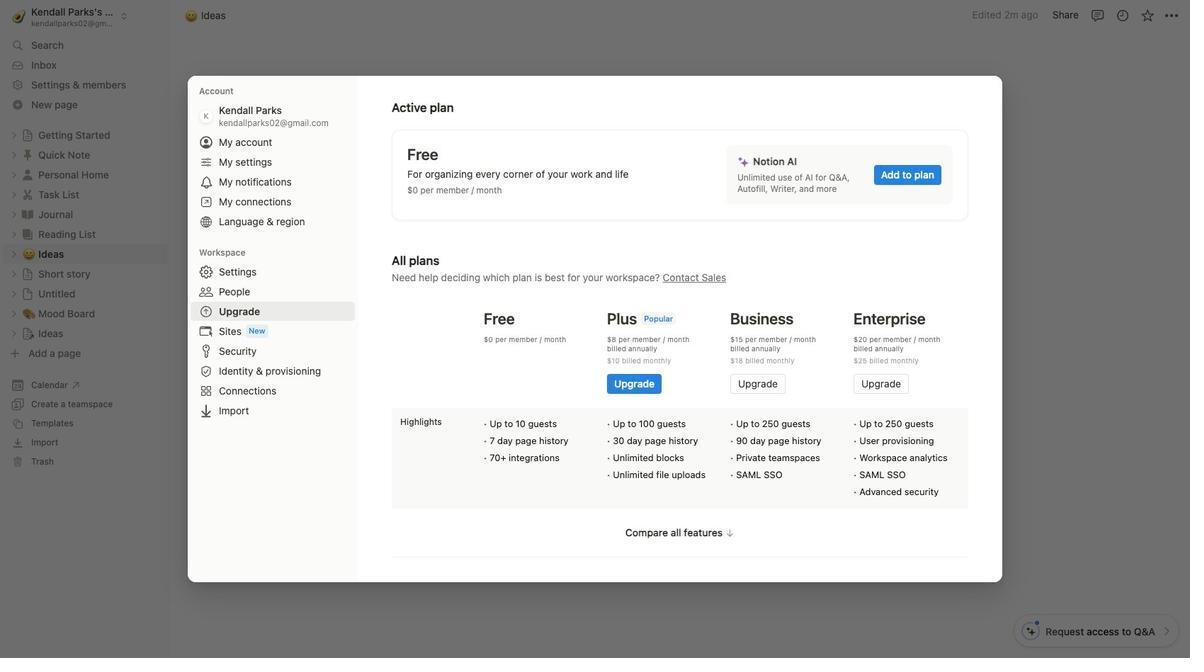 Task type: describe. For each thing, give the bounding box(es) containing it.
😀 image
[[185, 7, 198, 24]]

🥑 image
[[12, 7, 26, 25]]



Task type: locate. For each thing, give the bounding box(es) containing it.
comments image
[[1091, 8, 1105, 22]]

updates image
[[1116, 8, 1130, 22]]

😀 image
[[432, 94, 487, 166]]

favorite image
[[1141, 8, 1155, 22]]



Task type: vqa. For each thing, say whether or not it's contained in the screenshot.
Favorited icon
no



